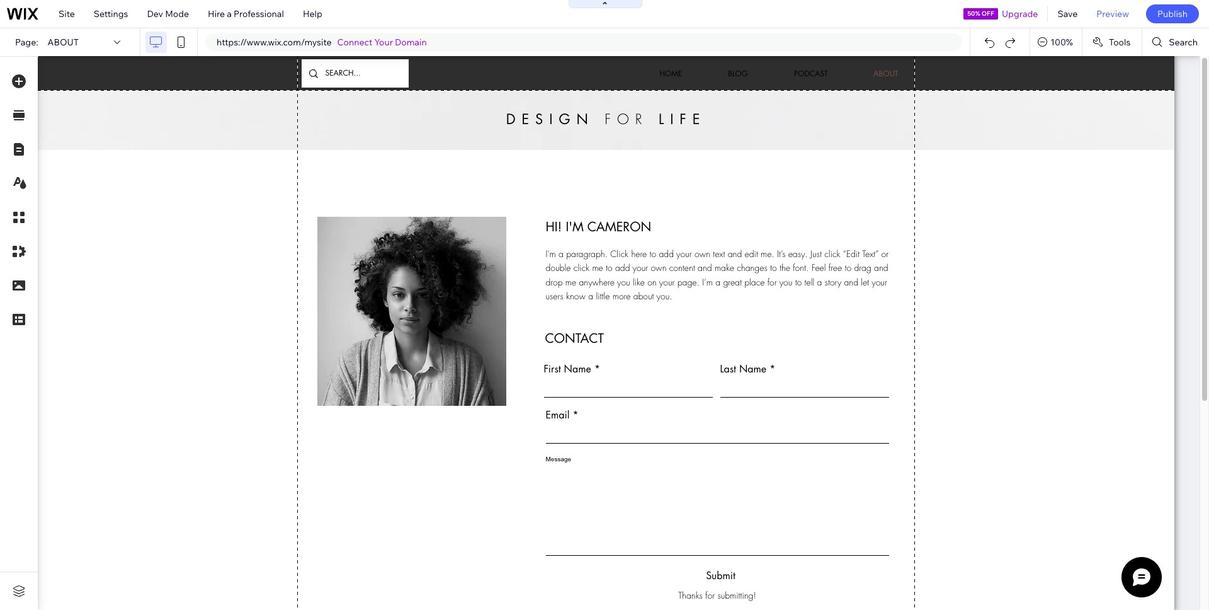 Task type: locate. For each thing, give the bounding box(es) containing it.
preview button
[[1088, 0, 1139, 28]]

publish
[[1158, 8, 1189, 20]]

tools
[[1110, 37, 1131, 48]]

50%
[[968, 9, 981, 18]]

domain
[[395, 37, 427, 48]]

hire
[[208, 8, 225, 20]]

https://www.wix.com/mysite connect your domain
[[217, 37, 427, 48]]

mode
[[165, 8, 189, 20]]

site
[[59, 8, 75, 20]]

100% button
[[1031, 28, 1083, 56]]

settings
[[94, 8, 128, 20]]

your
[[375, 37, 393, 48]]

publish button
[[1147, 4, 1200, 23]]

save
[[1058, 8, 1078, 20]]

about
[[48, 37, 79, 48]]



Task type: describe. For each thing, give the bounding box(es) containing it.
hire a professional
[[208, 8, 284, 20]]

search button
[[1143, 28, 1210, 56]]

tools button
[[1083, 28, 1143, 56]]

upgrade
[[1003, 8, 1039, 20]]

https://www.wix.com/mysite
[[217, 37, 332, 48]]

search
[[1170, 37, 1199, 48]]

dev mode
[[147, 8, 189, 20]]

professional
[[234, 8, 284, 20]]

dev
[[147, 8, 163, 20]]

help
[[303, 8, 322, 20]]

50% off
[[968, 9, 995, 18]]

100%
[[1051, 37, 1074, 48]]

a
[[227, 8, 232, 20]]

save button
[[1049, 0, 1088, 28]]

preview
[[1097, 8, 1130, 20]]

off
[[982, 9, 995, 18]]

connect
[[337, 37, 373, 48]]



Task type: vqa. For each thing, say whether or not it's contained in the screenshot.
available.
no



